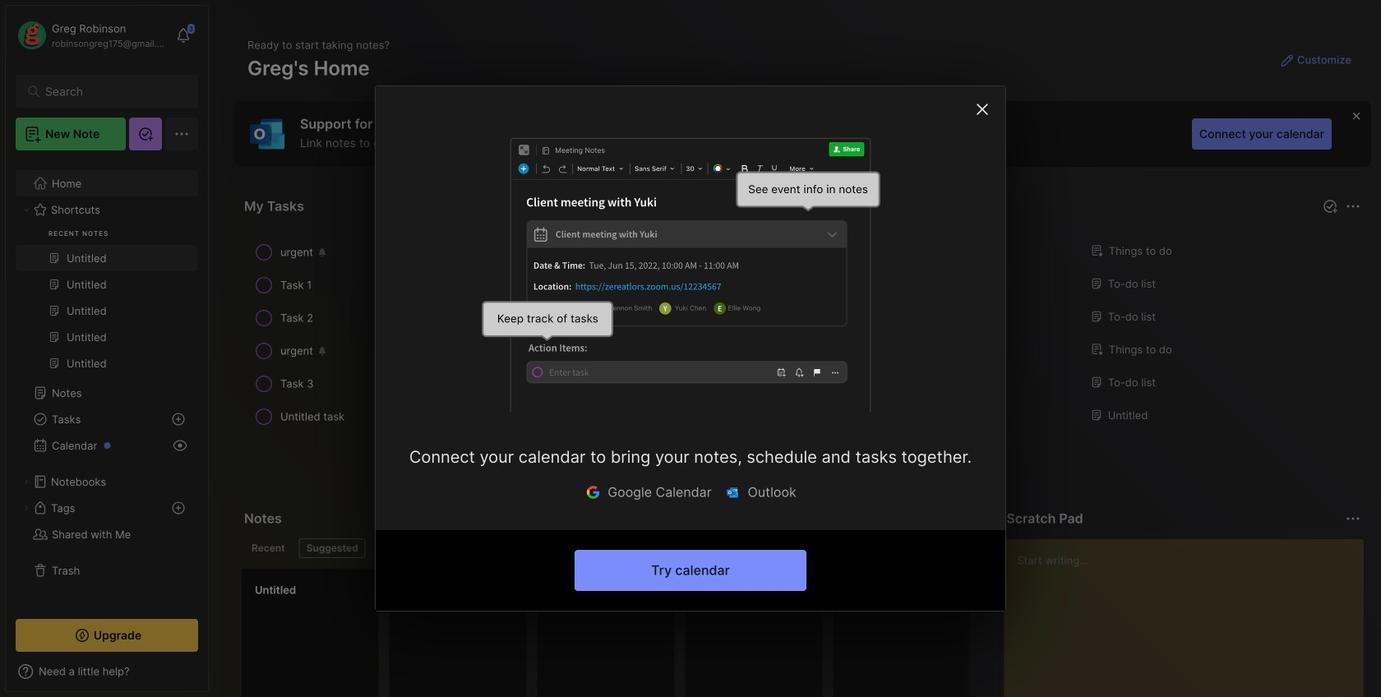 Task type: vqa. For each thing, say whether or not it's contained in the screenshot.
More actions field
no



Task type: locate. For each thing, give the bounding box(es) containing it.
none search field inside the main 'element'
[[45, 81, 176, 101]]

tree inside the main 'element'
[[6, 96, 208, 604]]

expand notebooks image
[[21, 477, 31, 487]]

1 row group from the top
[[241, 236, 1365, 433]]

0 vertical spatial row group
[[241, 236, 1365, 433]]

cancel image
[[971, 98, 994, 121]]

tab list
[[244, 539, 977, 558]]

tab panel
[[376, 86, 1006, 530]]

1 tab from the left
[[244, 539, 292, 558]]

tab
[[244, 539, 292, 558], [299, 539, 366, 558]]

new task image
[[1322, 198, 1338, 215]]

0 horizontal spatial tab
[[244, 539, 292, 558]]

1 horizontal spatial tab
[[299, 539, 366, 558]]

tree
[[6, 96, 208, 604]]

1 vertical spatial row group
[[241, 568, 1381, 697]]

row group
[[241, 236, 1365, 433], [241, 568, 1381, 697]]

expand tags image
[[21, 503, 31, 513]]

group
[[16, 123, 197, 386]]

None search field
[[45, 81, 176, 101]]



Task type: describe. For each thing, give the bounding box(es) containing it.
2 tab from the left
[[299, 539, 366, 558]]

Search text field
[[45, 84, 176, 99]]

group inside the main 'element'
[[16, 123, 197, 386]]

Start writing… text field
[[1017, 539, 1363, 697]]

2 row group from the top
[[241, 568, 1381, 697]]

main element
[[0, 0, 214, 697]]



